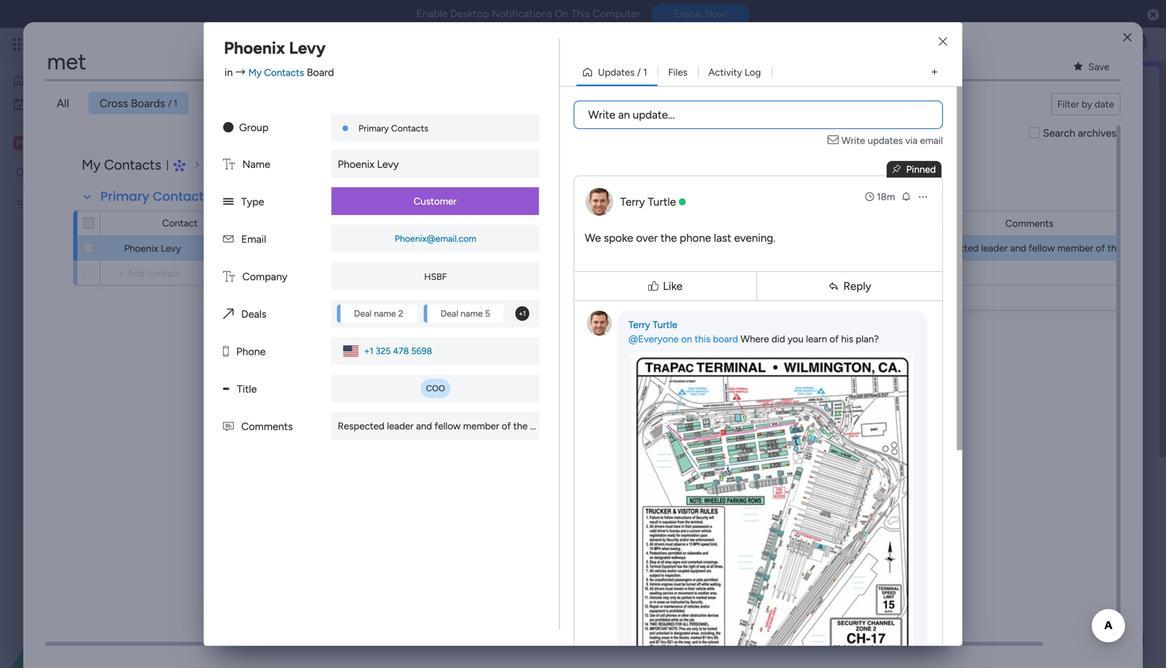 Task type: locate. For each thing, give the bounding box(es) containing it.
just
[[565, 420, 581, 432]]

325 up getting
[[376, 346, 391, 357]]

+1 right last at top right
[[738, 243, 747, 254]]

0 horizontal spatial primary
[[100, 188, 149, 206]]

0 horizontal spatial i
[[560, 420, 563, 432]]

i left ju
[[1154, 242, 1157, 254]]

1 inside the updates / 1 button
[[644, 66, 648, 78]]

+1 inside phoenix levy dialog
[[364, 346, 374, 357]]

in left one in the top left of the page
[[519, 225, 527, 236]]

/
[[637, 66, 641, 78], [168, 98, 172, 109]]

levy down welcome
[[377, 158, 399, 171]]

smarter,
[[406, 254, 442, 266]]

1 horizontal spatial board.
[[1125, 242, 1152, 254]]

contact
[[162, 217, 198, 229]]

respected inside phoenix levy dialog
[[338, 420, 385, 432]]

of for respected leader and fellow member of the board. i just met with him.
[[502, 420, 511, 432]]

+1
[[738, 243, 747, 254], [364, 346, 374, 357]]

fellow inside phoenix levy dialog
[[435, 420, 461, 432]]

5698
[[785, 243, 806, 254], [411, 346, 432, 357]]

1 horizontal spatial with
[[603, 420, 622, 432]]

write left updates
[[842, 135, 866, 147]]

view
[[933, 109, 958, 122]]

board. left just
[[530, 420, 558, 432]]

0 horizontal spatial hsbf
[[424, 272, 447, 283]]

home option
[[8, 69, 169, 92]]

component image
[[173, 159, 186, 172]]

+1 325 478 5698 link inside phoenix levy dialog
[[359, 343, 432, 360]]

hsbf
[[518, 243, 541, 255], [424, 272, 447, 283]]

work inside option
[[48, 98, 69, 110]]

terry turtle up @everyone
[[629, 319, 678, 331]]

hsbf down one in the top left of the page
[[518, 243, 541, 255]]

comments up respected leader and fellow member of the board. i ju
[[1006, 218, 1054, 230]]

0 horizontal spatial /
[[168, 98, 172, 109]]

0 horizontal spatial email
[[241, 233, 266, 246]]

v2 email column image
[[223, 233, 234, 246]]

478 right last at top right
[[767, 243, 783, 254]]

activity
[[709, 66, 743, 78]]

+1 325 478 5698 up getting
[[364, 346, 432, 357]]

write left an
[[589, 108, 616, 122]]

contacts down plans
[[264, 67, 304, 78]]

contacts down welcome
[[391, 123, 429, 134]]

of for manage and run all aspects of your work in one unified place. from everyday tasks, to advanced projects, and processes, monday work management allows you to connect the dots, work smarter, and achieve shared goals.
[[462, 225, 471, 236]]

all link
[[46, 92, 83, 115]]

run
[[397, 225, 412, 236]]

updates inside button
[[598, 66, 635, 78]]

1 vertical spatial +1 325 478 5698
[[364, 346, 432, 357]]

deals
[[241, 308, 267, 321]]

0 vertical spatial board.
[[1125, 242, 1152, 254]]

customer
[[414, 195, 457, 207]]

phoenix@email.com link down all on the top left
[[375, 243, 463, 254]]

and down the coo
[[416, 420, 432, 432]]

comments inside phoenix levy dialog
[[241, 421, 293, 433]]

name down the explore
[[374, 308, 396, 319]]

0 horizontal spatial +1 325 478 5698 link
[[359, 343, 432, 360]]

write for write updates via email
[[842, 135, 866, 147]]

project management list box
[[0, 190, 177, 404]]

v2 sun image
[[223, 122, 234, 134]]

1 horizontal spatial +1 325 478 5698 link
[[732, 240, 806, 257]]

0 vertical spatial terry turtle
[[620, 195, 676, 209]]

0 horizontal spatial 478
[[393, 346, 409, 357]]

dapulse checkbox image
[[1030, 127, 1040, 140]]

0 horizontal spatial levy
[[161, 243, 181, 255]]

processes,
[[446, 239, 492, 251]]

deal down the explore
[[354, 308, 372, 319]]

Search in workspace field
[[29, 165, 116, 181]]

1 vertical spatial respected
[[338, 420, 385, 432]]

0 horizontal spatial write
[[589, 108, 616, 122]]

1 horizontal spatial updates
[[598, 66, 635, 78]]

1 vertical spatial leader
[[387, 420, 414, 432]]

enable left now!
[[674, 8, 703, 20]]

contacts inside the in → my contacts board
[[264, 67, 304, 78]]

close image
[[939, 37, 948, 47]]

478 inside phoenix levy dialog
[[393, 346, 409, 357]]

deal name 2 down the from
[[607, 243, 656, 254]]

0 vertical spatial primary
[[359, 123, 389, 134]]

now!
[[705, 8, 727, 20]]

1 horizontal spatial you
[[788, 333, 804, 345]]

0 vertical spatial 478
[[767, 243, 783, 254]]

turtle up @everyone
[[653, 319, 678, 331]]

work management
[[112, 36, 216, 52]]

terry turtle up "everyday" at the right top
[[620, 195, 676, 209]]

1 vertical spatial my
[[32, 98, 45, 110]]

email up projects,
[[407, 218, 431, 230]]

cross
[[100, 97, 128, 110]]

/ right the boards
[[168, 98, 172, 109]]

478 for +1 325 478 5698 link in phoenix levy dialog
[[393, 346, 409, 357]]

0 vertical spatial +1
[[738, 243, 747, 254]]

management inside welcome to work management
[[425, 111, 557, 137]]

select product image
[[12, 37, 26, 51]]

0 horizontal spatial you
[[644, 239, 660, 251]]

project
[[33, 199, 64, 210]]

terry turtle link up @everyone
[[629, 319, 678, 331]]

leader inside phoenix levy dialog
[[387, 420, 414, 432]]

phoenix levy dialog
[[0, 0, 1167, 669]]

enable now! button
[[651, 4, 750, 24]]

1 horizontal spatial deal
[[441, 308, 459, 319]]

company up monday
[[508, 218, 550, 230]]

updates / 1
[[598, 66, 648, 78]]

1 vertical spatial 478
[[393, 346, 409, 357]]

my down m button
[[82, 157, 101, 173]]

notifications
[[492, 8, 552, 20]]

0 horizontal spatial 325
[[376, 346, 391, 357]]

phone
[[236, 346, 266, 358]]

0 vertical spatial i
[[1154, 242, 1157, 254]]

my contacts link
[[248, 67, 304, 78]]

/ left the files button
[[637, 66, 641, 78]]

my inside my work option
[[32, 98, 45, 110]]

leader down comments field
[[982, 242, 1008, 254]]

enable
[[416, 8, 448, 20], [674, 8, 703, 20]]

updates link
[[194, 92, 261, 115]]

levy
[[289, 38, 326, 58], [377, 158, 399, 171], [161, 243, 181, 255]]

1 vertical spatial write
[[842, 135, 866, 147]]

contacts
[[264, 67, 304, 78], [391, 123, 429, 134], [104, 157, 161, 173], [153, 188, 210, 206]]

comments
[[1006, 218, 1054, 230], [241, 421, 293, 433]]

fellow
[[1029, 242, 1055, 254], [435, 420, 461, 432]]

place.
[[580, 225, 606, 236]]

met
[[584, 420, 601, 432]]

enable left desktop
[[416, 8, 448, 20]]

levy up board
[[289, 38, 326, 58]]

deal name 2 down the explore
[[354, 308, 404, 319]]

enable for enable desktop notifications on this computer
[[416, 8, 448, 20]]

phoenix@email.com down email field
[[395, 233, 477, 244]]

deal name 2
[[607, 243, 656, 254], [354, 308, 404, 319]]

see
[[243, 39, 259, 50]]

1 horizontal spatial my
[[82, 157, 101, 173]]

1 inside the cross boards / 1
[[174, 98, 177, 109]]

2 horizontal spatial phoenix levy
[[338, 158, 399, 171]]

primary
[[359, 123, 389, 134], [100, 188, 149, 206]]

0 horizontal spatial my
[[32, 98, 45, 110]]

+1 325 478 5698 link right last at top right
[[732, 240, 806, 257]]

0 horizontal spatial name
[[374, 308, 396, 319]]

1 vertical spatial email
[[241, 233, 266, 246]]

phoenix levy up my contacts "link"
[[224, 38, 326, 58]]

explore work management templates
[[353, 286, 515, 298]]

5698 up started
[[411, 346, 432, 357]]

i left just
[[560, 420, 563, 432]]

on
[[681, 333, 693, 345]]

in → my contacts board
[[225, 66, 334, 79]]

1 horizontal spatial company
[[508, 218, 550, 230]]

write inside button
[[589, 108, 616, 122]]

0 horizontal spatial phoenix
[[124, 243, 158, 255]]

comments right "v2 long text column" image
[[241, 421, 293, 433]]

enable inside 'button'
[[674, 8, 703, 20]]

update...
[[633, 108, 675, 122]]

with right met
[[603, 420, 622, 432]]

0 horizontal spatial phoenix levy
[[124, 243, 181, 255]]

management inside explore work management templates button
[[412, 286, 469, 298]]

0 horizontal spatial 1
[[174, 98, 177, 109]]

0 horizontal spatial in
[[225, 66, 233, 79]]

name left 5
[[461, 308, 483, 319]]

0 horizontal spatial respected
[[338, 420, 385, 432]]

1 horizontal spatial leader
[[982, 242, 1008, 254]]

on
[[555, 8, 569, 20]]

email right v2 email column icon
[[241, 233, 266, 246]]

1 vertical spatial you
[[788, 333, 804, 345]]

0 vertical spatial /
[[637, 66, 641, 78]]

updates
[[868, 135, 903, 147]]

shared
[[499, 254, 528, 266]]

5698 right evening. at the top of the page
[[785, 243, 806, 254]]

1 horizontal spatial enable
[[674, 8, 703, 20]]

with right started
[[466, 363, 491, 378]]

1 right the boards
[[174, 98, 177, 109]]

0 vertical spatial phoenix
[[224, 38, 285, 58]]

learn
[[806, 333, 828, 345]]

unified
[[548, 225, 578, 236]]

phoenix@email.com link down email field
[[392, 233, 479, 244]]

1 vertical spatial /
[[168, 98, 172, 109]]

and down processes,
[[444, 254, 460, 266]]

0 horizontal spatial leader
[[387, 420, 414, 432]]

over
[[636, 232, 658, 245]]

primary contacts down '|'
[[100, 188, 210, 206]]

you right did
[[788, 333, 804, 345]]

terry up the from
[[620, 195, 645, 209]]

him.
[[625, 420, 643, 432]]

my down home at the top left of the page
[[32, 98, 45, 110]]

hsbf up explore work management templates
[[424, 272, 447, 283]]

my work link
[[8, 93, 169, 115]]

primary down my contacts
[[100, 188, 149, 206]]

and
[[379, 225, 395, 236], [427, 239, 443, 251], [1011, 242, 1027, 254], [444, 254, 460, 266], [416, 420, 432, 432]]

of down getting started with work management
[[502, 420, 511, 432]]

terry turtle link up "everyday" at the right top
[[620, 195, 676, 209]]

turtle for topmost terry turtle "link"
[[648, 195, 676, 209]]

company inside field
[[508, 218, 550, 230]]

deal down explore work management templates
[[441, 308, 459, 319]]

member inside phoenix levy dialog
[[463, 420, 499, 432]]

leader down getting
[[387, 420, 414, 432]]

1 vertical spatial to
[[701, 225, 711, 236]]

lottie animation image
[[0, 528, 177, 669]]

1 vertical spatial +1
[[364, 346, 374, 357]]

leader
[[982, 242, 1008, 254], [387, 420, 414, 432]]

to left last at top right
[[701, 225, 711, 236]]

1 vertical spatial fellow
[[435, 420, 461, 432]]

1 horizontal spatial hsbf
[[518, 243, 541, 255]]

reply button
[[760, 275, 940, 298]]

terry turtle image
[[1128, 33, 1150, 56]]

1 vertical spatial company
[[242, 271, 288, 283]]

primary down welcome
[[359, 123, 389, 134]]

in
[[225, 66, 233, 79], [519, 225, 527, 236]]

1 horizontal spatial 1
[[644, 66, 648, 78]]

1 horizontal spatial 2
[[651, 243, 656, 254]]

with inside phoenix levy dialog
[[603, 420, 622, 432]]

0 vertical spatial email
[[407, 218, 431, 230]]

deal down the from
[[607, 243, 624, 254]]

email inside phoenix levy dialog
[[241, 233, 266, 246]]

with
[[466, 363, 491, 378], [603, 420, 622, 432]]

fellow down comments field
[[1029, 242, 1055, 254]]

primary contacts down welcome
[[359, 123, 429, 134]]

0 horizontal spatial primary contacts
[[100, 188, 210, 206]]

terry turtle
[[620, 195, 676, 209], [629, 319, 678, 331]]

0 vertical spatial 1
[[644, 66, 648, 78]]

the down advanced
[[342, 254, 356, 266]]

via
[[906, 135, 918, 147]]

my
[[248, 67, 262, 78], [32, 98, 45, 110], [82, 157, 101, 173]]

updates up an
[[598, 66, 635, 78]]

5
[[485, 308, 490, 319]]

+1 325 478 5698 for the top +1 325 478 5698 link
[[738, 243, 806, 254]]

filter
[[1058, 98, 1080, 110]]

+1 325 478 5698 link up getting
[[359, 343, 432, 360]]

+1 down the explore
[[364, 346, 374, 357]]

1 horizontal spatial i
[[1154, 242, 1157, 254]]

1 vertical spatial 2
[[398, 308, 404, 319]]

0 vertical spatial company
[[508, 218, 550, 230]]

fellow for respected leader and fellow member of the board. i just met with him.
[[435, 420, 461, 432]]

phoenix levy down welcome
[[338, 158, 399, 171]]

1 vertical spatial with
[[603, 420, 622, 432]]

1 horizontal spatial primary contacts
[[359, 123, 429, 134]]

1 horizontal spatial /
[[637, 66, 641, 78]]

write updates via email
[[842, 135, 943, 147]]

workspace image
[[13, 135, 27, 151]]

board. inside phoenix levy dialog
[[530, 420, 558, 432]]

activity log button
[[698, 61, 772, 83]]

2 down "everyday" at the right top
[[651, 243, 656, 254]]

1 left files
[[644, 66, 648, 78]]

0 vertical spatial member
[[1058, 242, 1094, 254]]

fellow for respected leader and fellow member of the board. i ju
[[1029, 242, 1055, 254]]

1 horizontal spatial levy
[[289, 38, 326, 58]]

to down "everyday" at the right top
[[663, 239, 672, 251]]

0 vertical spatial fellow
[[1029, 242, 1055, 254]]

2 down explore work management templates
[[398, 308, 404, 319]]

1 horizontal spatial write
[[842, 135, 866, 147]]

updates / 1 button
[[577, 61, 658, 83]]

1 horizontal spatial primary
[[359, 123, 389, 134]]

see plans button
[[224, 34, 291, 55]]

0 horizontal spatial fellow
[[435, 420, 461, 432]]

+1 325 478 5698 inside phoenix levy dialog
[[364, 346, 432, 357]]

0 horizontal spatial 5698
[[411, 346, 432, 357]]

deal name 2 inside phoenix levy dialog
[[354, 308, 404, 319]]

1 horizontal spatial 478
[[767, 243, 783, 254]]

1 vertical spatial phoenix levy
[[338, 158, 399, 171]]

dapulse close image
[[1148, 8, 1160, 22]]

1 vertical spatial member
[[463, 420, 499, 432]]

1 vertical spatial board.
[[530, 420, 558, 432]]

2 enable from the left
[[674, 8, 703, 20]]

respected
[[932, 242, 979, 254], [338, 420, 385, 432]]

v2 long text column image
[[223, 421, 234, 433]]

in left →
[[225, 66, 233, 79]]

option
[[0, 192, 177, 195]]

0 horizontal spatial updates
[[205, 97, 247, 110]]

+1 325 478 5698 right last at top right
[[738, 243, 806, 254]]

my for my contacts
[[82, 157, 101, 173]]

board. left ju
[[1125, 242, 1152, 254]]

of left ju
[[1096, 242, 1106, 254]]

2 horizontal spatial deal
[[607, 243, 624, 254]]

fellow down the coo
[[435, 420, 461, 432]]

my right →
[[248, 67, 262, 78]]

325 right last at top right
[[749, 243, 765, 254]]

5698 inside phoenix levy dialog
[[411, 346, 432, 357]]

in inside manage and run all aspects of your work in one unified place. from everyday tasks, to advanced projects, and processes, monday work management allows you to connect the dots, work smarter, and achieve shared goals.
[[519, 225, 527, 236]]

my contacts
[[82, 157, 161, 173]]

1 vertical spatial i
[[560, 420, 563, 432]]

respected leader and fellow member of the board. i ju
[[932, 242, 1167, 254]]

1 vertical spatial deal name 2
[[354, 308, 404, 319]]

to inside welcome to work management
[[420, 101, 431, 114]]

0 vertical spatial leader
[[982, 242, 1008, 254]]

0 horizontal spatial board.
[[530, 420, 558, 432]]

1 vertical spatial +1 325 478 5698 link
[[359, 343, 432, 360]]

1 vertical spatial terry turtle link
[[629, 319, 678, 331]]

contacts left '|'
[[104, 157, 161, 173]]

1 horizontal spatial name
[[461, 308, 483, 319]]

title
[[237, 383, 257, 396]]

0 vertical spatial respected
[[932, 242, 979, 254]]

to right welcome
[[420, 101, 431, 114]]

0 vertical spatial my
[[248, 67, 262, 78]]

updates for updates
[[205, 97, 247, 110]]

@everyone
[[629, 333, 679, 345]]

updates up 'v2 sun' icon
[[205, 97, 247, 110]]

i inside dialog
[[560, 420, 563, 432]]

478 up getting
[[393, 346, 409, 357]]

v2 phone column image
[[223, 346, 229, 358]]

325
[[749, 243, 765, 254], [376, 346, 391, 357]]

0 vertical spatial in
[[225, 66, 233, 79]]

1 horizontal spatial fellow
[[1029, 242, 1055, 254]]

we
[[585, 232, 601, 245]]

my inside the in → my contacts board
[[248, 67, 262, 78]]

+1 325 478 5698
[[738, 243, 806, 254], [364, 346, 432, 357]]

v2 board relation small image
[[223, 308, 234, 321]]

you
[[644, 239, 660, 251], [788, 333, 804, 345]]

hsbf inside phoenix levy dialog
[[424, 272, 447, 283]]

1 vertical spatial hsbf
[[424, 272, 447, 283]]

to
[[420, 101, 431, 114], [701, 225, 711, 236], [663, 239, 672, 251]]

1 enable from the left
[[416, 8, 448, 20]]

0 horizontal spatial with
[[466, 363, 491, 378]]

dapulse text column image
[[223, 158, 235, 171]]

levy down contact
[[161, 243, 181, 255]]

did
[[772, 333, 786, 345]]

you down "everyday" at the right top
[[644, 239, 660, 251]]

company right dapulse text column image
[[242, 271, 288, 283]]

2 vertical spatial phoenix
[[124, 243, 158, 255]]

management inside work management button
[[140, 36, 216, 52]]

write for write an update...
[[589, 108, 616, 122]]

with inside dropdown button
[[466, 363, 491, 378]]

of up processes,
[[462, 225, 471, 236]]

terry up @everyone
[[629, 319, 651, 331]]

your
[[474, 225, 493, 236]]

turtle up "everyday" at the right top
[[648, 195, 676, 209]]

terry turtle link
[[620, 195, 676, 209], [629, 319, 678, 331]]

board. for just
[[530, 420, 558, 432]]

None field
[[46, 44, 1121, 79]]

boards
[[131, 97, 165, 110]]

of inside manage and run all aspects of your work in one unified place. from everyday tasks, to advanced projects, and processes, monday work management allows you to connect the dots, work smarter, and achieve shared goals.
[[462, 225, 471, 236]]

name down "everyday" at the right top
[[626, 243, 649, 254]]

you inside manage and run all aspects of your work in one unified place. from everyday tasks, to advanced projects, and processes, monday work management allows you to connect the dots, work smarter, and achieve shared goals.
[[644, 239, 660, 251]]

member
[[1058, 242, 1094, 254], [463, 420, 499, 432]]

phone
[[680, 232, 712, 245]]

my for my work
[[32, 98, 45, 110]]

updates
[[598, 66, 635, 78], [205, 97, 247, 110]]

phoenix levy down contact
[[124, 243, 181, 255]]

2 horizontal spatial phoenix
[[338, 158, 375, 171]]



Task type: describe. For each thing, give the bounding box(es) containing it.
welcome to work management
[[370, 101, 557, 137]]

search archives
[[1043, 127, 1117, 140]]

envelope o image
[[828, 133, 842, 148]]

all
[[414, 225, 423, 236]]

2 inside phoenix levy dialog
[[398, 308, 404, 319]]

files button
[[658, 61, 698, 83]]

1 vertical spatial terry
[[629, 319, 651, 331]]

getting
[[377, 363, 420, 378]]

management inside getting started with work management dropdown button
[[524, 363, 598, 378]]

v2 status image
[[223, 196, 234, 208]]

save button
[[1069, 58, 1116, 75]]

date
[[1095, 98, 1115, 110]]

2 vertical spatial to
[[663, 239, 672, 251]]

1 horizontal spatial phoenix
[[224, 38, 285, 58]]

options image
[[918, 191, 929, 202]]

0 vertical spatial deal name 2
[[607, 243, 656, 254]]

an
[[618, 108, 630, 122]]

comments inside field
[[1006, 218, 1054, 230]]

/ inside the updates / 1 button
[[637, 66, 641, 78]]

respected leader and fellow member of the board. i just met with him.
[[338, 420, 643, 432]]

log
[[745, 66, 761, 78]]

write an update... button
[[574, 101, 943, 129]]

and left run at the left of page
[[379, 225, 395, 236]]

1 vertical spatial phoenix
[[338, 158, 375, 171]]

v2 floating column image
[[893, 162, 907, 176]]

0 vertical spatial +1 325 478 5698 link
[[732, 240, 806, 257]]

dots,
[[359, 254, 381, 266]]

and inside phoenix levy dialog
[[416, 420, 432, 432]]

invite members image
[[981, 37, 995, 51]]

the inside manage and run all aspects of your work in one unified place. from everyday tasks, to advanced projects, and processes, monday work management allows you to connect the dots, work smarter, and achieve shared goals.
[[342, 254, 356, 266]]

of for respected leader and fellow member of the board. i ju
[[1096, 242, 1106, 254]]

work management product
[[381, 188, 533, 202]]

work inside dropdown button
[[494, 363, 521, 378]]

last
[[714, 232, 732, 245]]

1 vertical spatial primary
[[100, 188, 149, 206]]

board
[[307, 66, 334, 79]]

email
[[920, 135, 943, 147]]

+1 for +1 325 478 5698 link in phoenix levy dialog
[[364, 346, 374, 357]]

management
[[66, 199, 124, 210]]

plan?
[[856, 333, 879, 345]]

pinned
[[907, 164, 936, 175]]

reminder image
[[901, 191, 912, 202]]

member for ju
[[1058, 242, 1094, 254]]

files
[[668, 66, 688, 78]]

view members button
[[921, 101, 1019, 129]]

respected for respected leader and fellow member of the board. i ju
[[932, 242, 979, 254]]

/ inside the cross boards / 1
[[168, 98, 172, 109]]

templates
[[471, 286, 515, 298]]

evening.
[[734, 232, 776, 245]]

2 vertical spatial levy
[[161, 243, 181, 255]]

star image
[[1074, 62, 1083, 72]]

see plans
[[243, 39, 285, 50]]

activity log
[[709, 66, 761, 78]]

achieve
[[463, 254, 496, 266]]

member for just
[[463, 420, 499, 432]]

leader for respected leader and fellow member of the board. i ju
[[982, 242, 1008, 254]]

advanced
[[342, 239, 384, 251]]

terry turtle for the bottom terry turtle "link"
[[629, 319, 678, 331]]

from
[[608, 225, 630, 236]]

this
[[695, 333, 711, 345]]

18m
[[877, 191, 895, 203]]

coo
[[426, 384, 445, 394]]

goals.
[[530, 254, 555, 266]]

18m link
[[865, 190, 895, 204]]

welcome
[[370, 101, 417, 114]]

group
[[239, 122, 269, 134]]

0 vertical spatial 2
[[651, 243, 656, 254]]

in inside phoenix levy dialog
[[225, 66, 233, 79]]

update feed image
[[951, 37, 965, 51]]

product
[[488, 188, 533, 202]]

management inside manage and run all aspects of your work in one unified place. from everyday tasks, to advanced projects, and processes, monday work management allows you to connect the dots, work smarter, and achieve shared goals.
[[555, 239, 613, 251]]

manage
[[342, 225, 377, 236]]

Comments field
[[1002, 216, 1057, 231]]

2 horizontal spatial to
[[701, 225, 711, 236]]

all
[[57, 97, 69, 110]]

like
[[663, 280, 683, 293]]

name
[[242, 158, 270, 171]]

company inside phoenix levy dialog
[[242, 271, 288, 283]]

0 vertical spatial phoenix levy
[[224, 38, 326, 58]]

478 for the top +1 325 478 5698 link
[[767, 243, 783, 254]]

turtle for the bottom terry turtle "link"
[[653, 319, 678, 331]]

0 vertical spatial 5698
[[785, 243, 806, 254]]

325 inside phoenix levy dialog
[[376, 346, 391, 357]]

and down comments field
[[1011, 242, 1027, 254]]

everyday
[[633, 225, 672, 236]]

the left ju
[[1108, 242, 1122, 254]]

respected for respected leader and fellow member of the board. i just met with him.
[[338, 420, 385, 432]]

leader for respected leader and fellow member of the board. i just met with him.
[[387, 420, 414, 432]]

contacts up contact
[[153, 188, 210, 206]]

i for ju
[[1154, 242, 1157, 254]]

primary contacts inside phoenix levy dialog
[[359, 123, 429, 134]]

Company field
[[505, 216, 554, 231]]

phoenix@email.com inside phoenix levy dialog
[[395, 233, 477, 244]]

one
[[529, 225, 545, 236]]

home
[[31, 75, 57, 86]]

save
[[1089, 61, 1110, 73]]

archives
[[1078, 127, 1117, 140]]

dapulse text column image
[[223, 271, 235, 283]]

0 vertical spatial terry turtle link
[[620, 195, 676, 209]]

plans
[[262, 39, 285, 50]]

and down aspects
[[427, 239, 443, 251]]

of left his
[[830, 333, 839, 345]]

board. for ju
[[1125, 242, 1152, 254]]

cross boards / 1
[[100, 97, 177, 110]]

add view image
[[932, 67, 938, 77]]

explore work management templates button
[[342, 281, 526, 303]]

project management
[[33, 199, 124, 210]]

monday
[[494, 239, 529, 251]]

his
[[842, 333, 854, 345]]

email inside field
[[407, 218, 431, 230]]

phoenix@email.com down all on the top left
[[378, 243, 460, 254]]

0 vertical spatial hsbf
[[518, 243, 541, 255]]

deal name 5
[[441, 308, 490, 319]]

enable for enable now!
[[674, 8, 703, 20]]

terry turtle for topmost terry turtle "link"
[[620, 195, 676, 209]]

primary inside phoenix levy dialog
[[359, 123, 389, 134]]

by
[[1082, 98, 1093, 110]]

0 vertical spatial terry
[[620, 195, 645, 209]]

allows
[[615, 239, 642, 251]]

help button
[[1096, 629, 1144, 652]]

the left just
[[513, 420, 528, 432]]

2 horizontal spatial name
[[626, 243, 649, 254]]

getting started with work management
[[377, 363, 598, 378]]

Email field
[[404, 216, 434, 231]]

work management button
[[36, 26, 221, 62]]

aspects
[[426, 225, 460, 236]]

tasks,
[[675, 225, 699, 236]]

computer
[[593, 8, 640, 20]]

0 horizontal spatial deal
[[354, 308, 372, 319]]

0 vertical spatial 325
[[749, 243, 765, 254]]

where
[[741, 333, 770, 345]]

lottie animation element
[[0, 528, 177, 669]]

enable desktop notifications on this computer
[[416, 8, 640, 20]]

|
[[166, 158, 169, 171]]

desktop
[[450, 8, 489, 20]]

2 vertical spatial phoenix levy
[[124, 243, 181, 255]]

enable now!
[[674, 8, 727, 20]]

+1 325 478 5698 for +1 325 478 5698 link in phoenix levy dialog
[[364, 346, 432, 357]]

my work
[[32, 98, 69, 110]]

this
[[571, 8, 590, 20]]

v2 dropdown column image
[[223, 383, 229, 396]]

+1 for the top +1 325 478 5698 link
[[738, 243, 747, 254]]

started
[[423, 363, 463, 378]]

like button
[[577, 266, 754, 307]]

close image
[[1124, 32, 1132, 43]]

1 vertical spatial levy
[[377, 158, 399, 171]]

i for just
[[560, 420, 563, 432]]

updates for updates / 1
[[598, 66, 635, 78]]

ju
[[1160, 242, 1167, 254]]

search
[[1043, 127, 1076, 140]]

we spoke over the phone last evening.
[[585, 232, 776, 245]]

my work option
[[8, 93, 169, 115]]

the right over
[[661, 232, 677, 245]]

you inside phoenix levy dialog
[[788, 333, 804, 345]]

members
[[961, 109, 1007, 122]]

view members
[[933, 109, 1007, 122]]

work inside welcome to work management
[[370, 111, 420, 137]]



Task type: vqa. For each thing, say whether or not it's contained in the screenshot.
of for Respected leader and fellow member of the board. I just met with him.
yes



